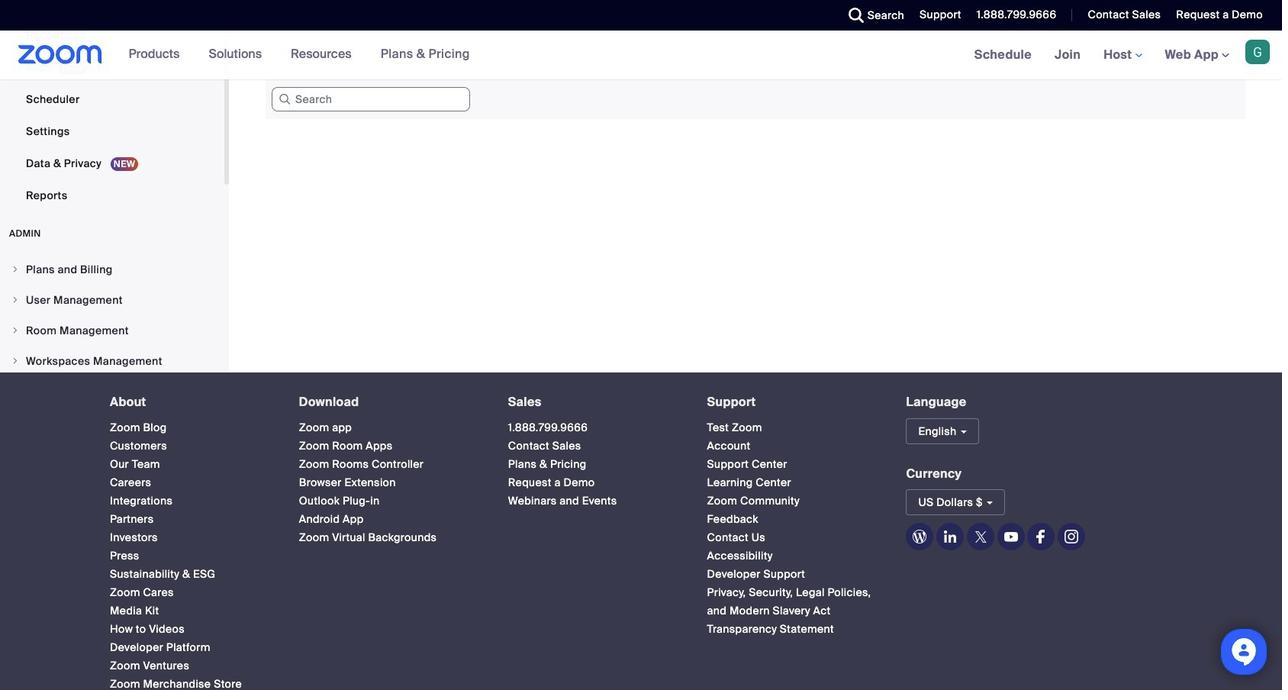 Task type: locate. For each thing, give the bounding box(es) containing it.
right image
[[11, 326, 20, 335], [11, 356, 20, 366]]

2 right image from the top
[[11, 356, 20, 366]]

3 heading from the left
[[508, 395, 680, 409]]

4 heading from the left
[[707, 395, 879, 409]]

1 vertical spatial right image
[[11, 356, 20, 366]]

1 menu item from the top
[[0, 255, 224, 284]]

personal menu menu
[[0, 0, 224, 212]]

profile picture image
[[1246, 40, 1270, 64]]

zoom logo image
[[18, 45, 102, 64]]

1 vertical spatial right image
[[11, 295, 20, 305]]

2 heading from the left
[[299, 395, 481, 409]]

menu item
[[0, 255, 224, 284], [0, 285, 224, 315], [0, 316, 224, 345], [0, 347, 224, 376]]

1 right image from the top
[[11, 265, 20, 274]]

heading
[[110, 395, 272, 409], [299, 395, 481, 409], [508, 395, 680, 409], [707, 395, 879, 409]]

0 vertical spatial right image
[[11, 265, 20, 274]]

0 vertical spatial right image
[[11, 326, 20, 335]]

right image
[[11, 265, 20, 274], [11, 295, 20, 305]]

banner
[[0, 31, 1282, 80]]

4 menu item from the top
[[0, 347, 224, 376]]



Task type: describe. For each thing, give the bounding box(es) containing it.
meetings navigation
[[963, 31, 1282, 80]]

admin menu menu
[[0, 255, 224, 469]]

1 right image from the top
[[11, 326, 20, 335]]

product information navigation
[[117, 31, 482, 79]]

2 right image from the top
[[11, 295, 20, 305]]

2 menu item from the top
[[0, 285, 224, 315]]

Search text field
[[272, 87, 470, 112]]

3 menu item from the top
[[0, 316, 224, 345]]

1 heading from the left
[[110, 395, 272, 409]]



Task type: vqa. For each thing, say whether or not it's contained in the screenshot.
bottom checked icon
no



